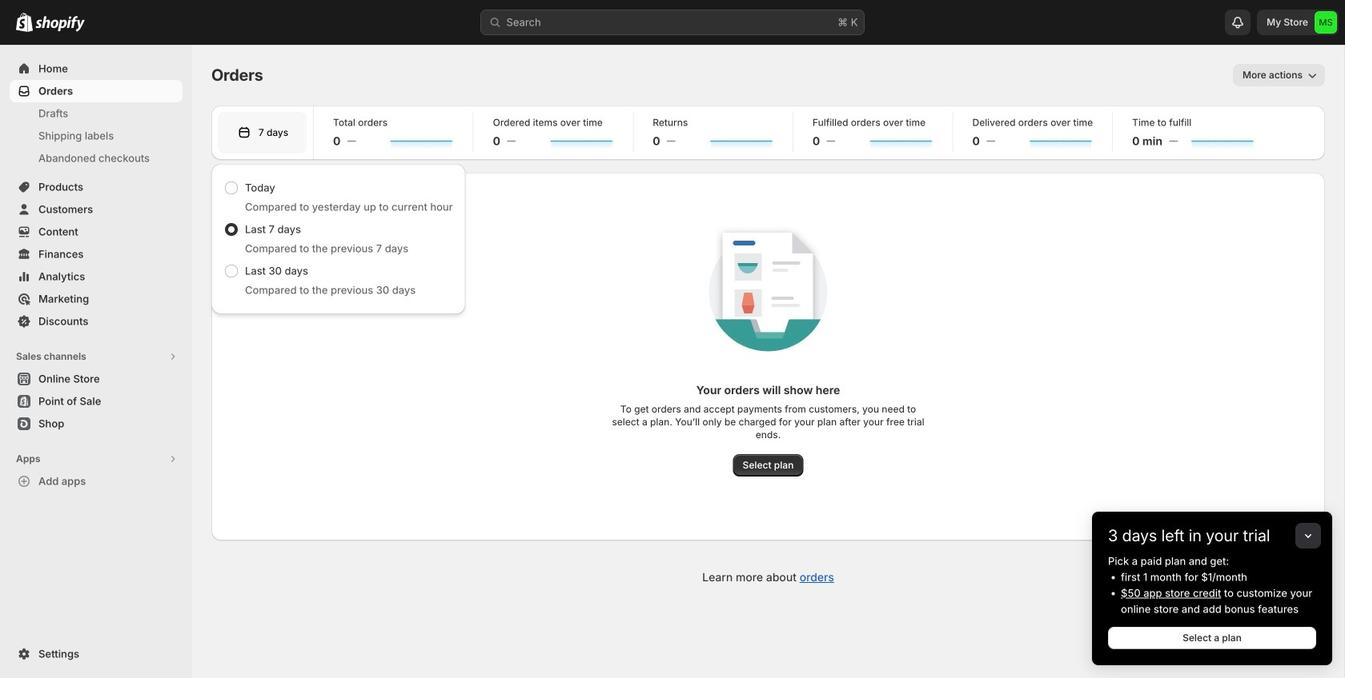Task type: locate. For each thing, give the bounding box(es) containing it.
0 horizontal spatial shopify image
[[16, 13, 33, 32]]

shopify image
[[16, 13, 33, 32], [35, 16, 85, 32]]

my store image
[[1315, 11, 1337, 34]]



Task type: vqa. For each thing, say whether or not it's contained in the screenshot.
Shopify image
yes



Task type: describe. For each thing, give the bounding box(es) containing it.
1 horizontal spatial shopify image
[[35, 16, 85, 32]]



